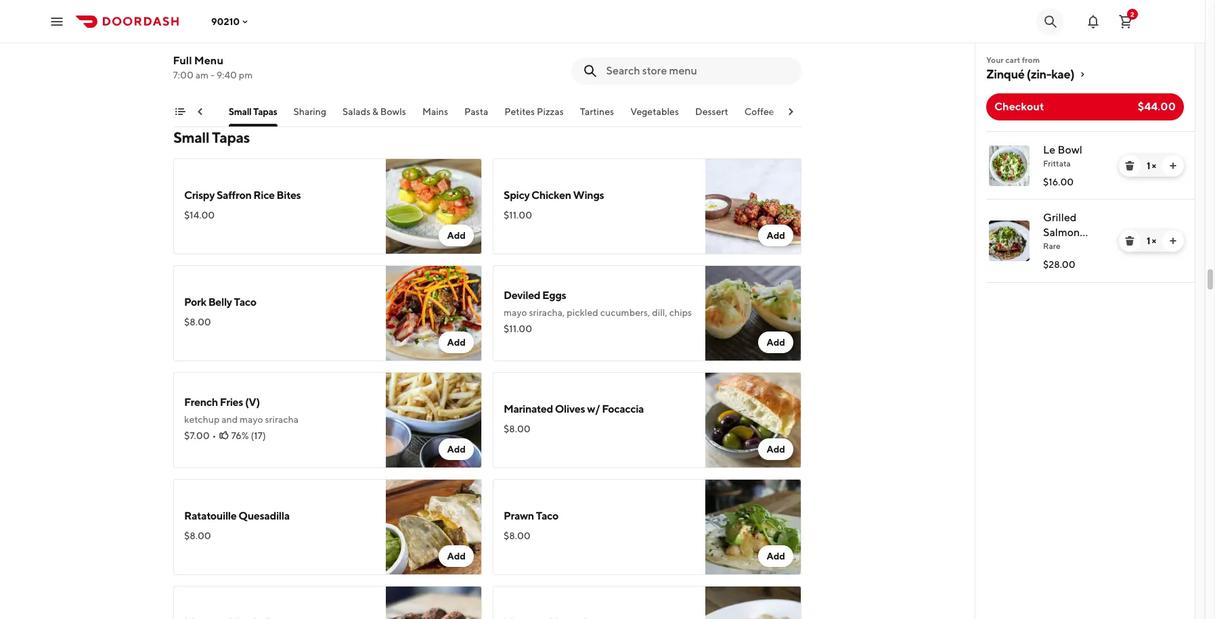 Task type: describe. For each thing, give the bounding box(es) containing it.
mayo inside "french fries (v) ketchup and mayo sriracha"
[[240, 415, 263, 425]]

checkout
[[995, 100, 1045, 113]]

2
[[1131, 10, 1135, 18]]

ratatouille quesadilla
[[184, 510, 290, 523]]

(zin-
[[1027, 67, 1052, 81]]

grilled salmon plate (gf) image
[[990, 221, 1030, 261]]

le
[[1044, 144, 1056, 156]]

add for spicy chicken wings
[[767, 230, 786, 241]]

76% (17)
[[231, 431, 266, 442]]

scroll menu navigation left image
[[195, 106, 206, 117]]

marinated
[[504, 403, 553, 416]]

zinqué
[[987, 67, 1025, 81]]

2 items, open order cart image
[[1118, 13, 1135, 29]]

beverage button
[[791, 105, 832, 127]]

0 horizontal spatial tapas
[[212, 129, 250, 146]]

90210
[[211, 16, 240, 27]]

grilled salmon plate (gf)
[[1044, 211, 1095, 254]]

salads
[[343, 106, 371, 117]]

add button for ratatouille quesadilla
[[439, 546, 474, 568]]

salad
[[238, 17, 264, 30]]

petites
[[505, 106, 536, 117]]

bowl
[[1058, 144, 1083, 156]]

(17)
[[251, 431, 266, 442]]

spicy chicken wings image
[[706, 158, 802, 255]]

$16.00
[[1044, 177, 1074, 188]]

deviled eggs image
[[706, 266, 802, 362]]

fries
[[220, 396, 243, 409]]

full
[[173, 54, 192, 67]]

0 horizontal spatial taco
[[234, 296, 257, 309]]

ratatouille
[[184, 510, 237, 523]]

from
[[1023, 55, 1040, 65]]

fresh
[[184, 17, 211, 30]]

0 vertical spatial small tapas
[[229, 106, 278, 117]]

76%
[[231, 431, 249, 442]]

marcona almonds image
[[706, 587, 802, 620]]

cart
[[1006, 55, 1021, 65]]

pickled
[[567, 308, 599, 318]]

deviled
[[504, 289, 541, 302]]

add one to cart image
[[1168, 236, 1179, 247]]

your
[[987, 55, 1004, 65]]

salads & bowls button
[[343, 105, 407, 127]]

bites
[[277, 189, 301, 202]]

fresh fruit salad image
[[386, 0, 482, 89]]

1 dessert button from the left
[[180, 105, 213, 127]]

pork belly taco image
[[386, 266, 482, 362]]

$7.00
[[184, 431, 210, 442]]

remove item from cart image
[[1125, 161, 1136, 171]]

berries
[[184, 35, 214, 46]]

add button for marinated olives w/ focaccia
[[759, 439, 794, 461]]

add button for crispy saffron rice bites
[[439, 225, 474, 247]]

pasta
[[465, 106, 489, 117]]

tartines
[[581, 106, 615, 117]]

am
[[196, 70, 209, 81]]

french fries (v) ketchup and mayo sriracha
[[184, 396, 299, 425]]

9:40
[[217, 70, 237, 81]]

plate
[[1044, 241, 1070, 254]]

90210 button
[[211, 16, 251, 27]]

1 $11.00 from the top
[[504, 210, 532, 221]]

merguez meatballs image
[[386, 587, 482, 620]]

2 button
[[1113, 8, 1140, 35]]

add button for prawn taco
[[759, 546, 794, 568]]

(v)
[[245, 396, 260, 409]]

wings
[[573, 189, 604, 202]]

× for grilled salmon plate (gf)
[[1153, 236, 1157, 247]]

petites pizzas
[[505, 106, 564, 117]]

chips
[[670, 308, 692, 318]]

dessert for second dessert button from the right
[[180, 106, 213, 117]]

add for pork belly taco
[[447, 337, 466, 348]]

show menu categories image
[[175, 106, 186, 117]]

your cart from
[[987, 55, 1040, 65]]

and for fruit
[[216, 35, 233, 46]]

2 dessert button from the left
[[696, 105, 729, 127]]

1 horizontal spatial taco
[[536, 510, 559, 523]]

open menu image
[[49, 13, 65, 29]]

frittata
[[1044, 158, 1071, 169]]

cucumbers,
[[601, 308, 650, 318]]

&
[[373, 106, 379, 117]]

prawn taco
[[504, 510, 559, 523]]

dessert for first dessert button from right
[[696, 106, 729, 117]]

7:00
[[173, 70, 194, 81]]

1 horizontal spatial tapas
[[254, 106, 278, 117]]

$44.00
[[1138, 100, 1177, 113]]

sharing
[[294, 106, 327, 117]]

$8.00 inside fresh fruit salad berries and pineapple $8.00
[[184, 51, 211, 62]]

$8.00 for marinated olives w/ focaccia
[[504, 424, 531, 435]]

mayo inside deviled eggs mayo sriracha, pickled cucumbers, dill, chips $11.00
[[504, 308, 527, 318]]

chicken
[[532, 189, 572, 202]]

pizzas
[[537, 106, 564, 117]]

fresh fruit salad berries and pineapple $8.00
[[184, 17, 278, 62]]

sharing button
[[294, 105, 327, 127]]



Task type: locate. For each thing, give the bounding box(es) containing it.
$11.00 down sriracha,
[[504, 324, 532, 335]]

remove item from cart image
[[1125, 236, 1136, 247]]

beverage
[[791, 106, 832, 117]]

mains button
[[423, 105, 449, 127]]

zinqué (zin-kae) link
[[987, 66, 1185, 83]]

prawn taco image
[[706, 480, 802, 576]]

tapas left sharing
[[254, 106, 278, 117]]

quesadilla
[[239, 510, 290, 523]]

1 vertical spatial 1 ×
[[1147, 236, 1157, 247]]

and down fruit
[[216, 35, 233, 46]]

0 horizontal spatial dessert button
[[180, 105, 213, 127]]

2 1 × from the top
[[1147, 236, 1157, 247]]

1 right remove item from cart image
[[1147, 161, 1151, 171]]

add button
[[439, 225, 474, 247], [759, 225, 794, 247], [439, 332, 474, 354], [759, 332, 794, 354], [439, 439, 474, 461], [759, 439, 794, 461], [439, 546, 474, 568], [759, 546, 794, 568]]

•
[[212, 431, 216, 442]]

petites pizzas button
[[505, 105, 564, 127]]

bowls
[[381, 106, 407, 117]]

add button for pork belly taco
[[439, 332, 474, 354]]

0 vertical spatial ×
[[1153, 161, 1157, 171]]

0 vertical spatial tapas
[[254, 106, 278, 117]]

× for le bowl
[[1153, 161, 1157, 171]]

0 vertical spatial 1 ×
[[1147, 161, 1157, 171]]

salmon
[[1044, 226, 1081, 239]]

1 horizontal spatial dessert
[[696, 106, 729, 117]]

$11.00 inside deviled eggs mayo sriracha, pickled cucumbers, dill, chips $11.00
[[504, 324, 532, 335]]

(gf)
[[1072, 241, 1095, 254]]

french fries (v) image
[[386, 373, 482, 469]]

$8.00 for pork belly taco
[[184, 317, 211, 328]]

1 vertical spatial taco
[[536, 510, 559, 523]]

1 horizontal spatial dessert button
[[696, 105, 729, 127]]

dessert down the am
[[180, 106, 213, 117]]

$14.00
[[184, 210, 215, 221]]

0 vertical spatial and
[[216, 35, 233, 46]]

1 horizontal spatial mayo
[[504, 308, 527, 318]]

1 vertical spatial tapas
[[212, 129, 250, 146]]

mayo down deviled
[[504, 308, 527, 318]]

vegetables button
[[631, 105, 680, 127]]

sriracha,
[[529, 308, 565, 318]]

saffron
[[217, 189, 252, 202]]

1 × for le bowl
[[1147, 161, 1157, 171]]

crispy saffron rice bites image
[[386, 158, 482, 255]]

$8.00 down prawn
[[504, 531, 531, 542]]

small tapas down scroll menu navigation left icon
[[173, 129, 250, 146]]

rare
[[1044, 241, 1061, 251]]

and inside "french fries (v) ketchup and mayo sriracha"
[[222, 415, 238, 425]]

add for crispy saffron rice bites
[[447, 230, 466, 241]]

$8.00 down pork at left
[[184, 317, 211, 328]]

$8.00 for ratatouille quesadilla
[[184, 531, 211, 542]]

full menu 7:00 am - 9:40 pm
[[173, 54, 253, 81]]

0 horizontal spatial mayo
[[240, 415, 263, 425]]

0 vertical spatial 1
[[1147, 161, 1151, 171]]

crispy
[[184, 189, 215, 202]]

1 × right remove item from cart image
[[1147, 161, 1157, 171]]

1 vertical spatial 1
[[1147, 236, 1151, 247]]

$11.00
[[504, 210, 532, 221], [504, 324, 532, 335]]

$8.00
[[184, 51, 211, 62], [184, 317, 211, 328], [504, 424, 531, 435], [184, 531, 211, 542], [504, 531, 531, 542]]

menu
[[195, 54, 224, 67]]

taco right prawn
[[536, 510, 559, 523]]

notification bell image
[[1086, 13, 1102, 29]]

2 1 from the top
[[1147, 236, 1151, 247]]

1 for grilled salmon plate (gf)
[[1147, 236, 1151, 247]]

salads & bowls
[[343, 106, 407, 117]]

× left add one to cart icon
[[1153, 161, 1157, 171]]

-
[[211, 70, 215, 81]]

and for fries
[[222, 415, 238, 425]]

1 vertical spatial and
[[222, 415, 238, 425]]

0 vertical spatial $11.00
[[504, 210, 532, 221]]

Item Search search field
[[607, 64, 791, 79]]

and down fries
[[222, 415, 238, 425]]

$8.00 down berries
[[184, 51, 211, 62]]

$11.00 down spicy
[[504, 210, 532, 221]]

fruit
[[213, 17, 236, 30]]

0 vertical spatial taco
[[234, 296, 257, 309]]

list containing le bowl
[[976, 131, 1195, 283]]

add for ratatouille quesadilla
[[447, 551, 466, 562]]

1 × for grilled salmon plate (gf)
[[1147, 236, 1157, 247]]

× left add one to cart image
[[1153, 236, 1157, 247]]

small down scroll menu navigation left icon
[[173, 129, 209, 146]]

1 × from the top
[[1153, 161, 1157, 171]]

dessert down item search 'search box' on the top
[[696, 106, 729, 117]]

1 vertical spatial $11.00
[[504, 324, 532, 335]]

w/
[[587, 403, 600, 416]]

2 × from the top
[[1153, 236, 1157, 247]]

$28.00
[[1044, 259, 1076, 270]]

1 horizontal spatial small
[[229, 106, 252, 117]]

french
[[184, 396, 218, 409]]

1 1 from the top
[[1147, 161, 1151, 171]]

1 for le bowl
[[1147, 161, 1151, 171]]

small down pm
[[229, 106, 252, 117]]

vegetables
[[631, 106, 680, 117]]

coffee button
[[745, 105, 775, 127]]

and inside fresh fruit salad berries and pineapple $8.00
[[216, 35, 233, 46]]

ketchup
[[184, 415, 220, 425]]

belly
[[208, 296, 232, 309]]

pork
[[184, 296, 206, 309]]

2 $11.00 from the top
[[504, 324, 532, 335]]

dessert button down item search 'search box' on the top
[[696, 105, 729, 127]]

grilled
[[1044, 211, 1077, 224]]

small tapas down pm
[[229, 106, 278, 117]]

pork belly taco
[[184, 296, 257, 309]]

1 1 × from the top
[[1147, 161, 1157, 171]]

list
[[976, 131, 1195, 283]]

$8.00 down ratatouille at left bottom
[[184, 531, 211, 542]]

1
[[1147, 161, 1151, 171], [1147, 236, 1151, 247]]

kae)
[[1052, 67, 1075, 81]]

small
[[229, 106, 252, 117], [173, 129, 209, 146]]

$8.00 down marinated
[[504, 424, 531, 435]]

le bowl image
[[990, 146, 1030, 186]]

tapas
[[254, 106, 278, 117], [212, 129, 250, 146]]

1 ×
[[1147, 161, 1157, 171], [1147, 236, 1157, 247]]

$7.00 •
[[184, 431, 216, 442]]

tapas up the saffron
[[212, 129, 250, 146]]

0 vertical spatial mayo
[[504, 308, 527, 318]]

scroll menu navigation right image
[[786, 106, 797, 117]]

dessert button
[[180, 105, 213, 127], [696, 105, 729, 127]]

add button for spicy chicken wings
[[759, 225, 794, 247]]

1 vertical spatial ×
[[1153, 236, 1157, 247]]

mayo up "76% (17)" on the left bottom
[[240, 415, 263, 425]]

ratatouille quesadilla image
[[386, 480, 482, 576]]

0 vertical spatial small
[[229, 106, 252, 117]]

add for prawn taco
[[767, 551, 786, 562]]

add one to cart image
[[1168, 161, 1179, 171]]

rice
[[254, 189, 275, 202]]

mains
[[423, 106, 449, 117]]

olives
[[555, 403, 585, 416]]

tartines button
[[581, 105, 615, 127]]

pm
[[239, 70, 253, 81]]

le bowl frittata
[[1044, 144, 1083, 169]]

spicy chicken wings
[[504, 189, 604, 202]]

$8.00 for prawn taco
[[504, 531, 531, 542]]

0 horizontal spatial dessert
[[180, 106, 213, 117]]

dessert
[[180, 106, 213, 117], [696, 106, 729, 117]]

pineapple
[[235, 35, 278, 46]]

0 horizontal spatial small
[[173, 129, 209, 146]]

1 right remove item from cart icon on the right top of the page
[[1147, 236, 1151, 247]]

add
[[447, 230, 466, 241], [767, 230, 786, 241], [447, 337, 466, 348], [767, 337, 786, 348], [447, 444, 466, 455], [767, 444, 786, 455], [447, 551, 466, 562], [767, 551, 786, 562]]

taco right belly
[[234, 296, 257, 309]]

marinated olives w/ focaccia
[[504, 403, 644, 416]]

add for marinated olives w/ focaccia
[[767, 444, 786, 455]]

1 vertical spatial mayo
[[240, 415, 263, 425]]

pasta button
[[465, 105, 489, 127]]

deviled eggs mayo sriracha, pickled cucumbers, dill, chips $11.00
[[504, 289, 692, 335]]

1 × right remove item from cart icon on the right top of the page
[[1147, 236, 1157, 247]]

1 vertical spatial small
[[173, 129, 209, 146]]

spicy
[[504, 189, 530, 202]]

dill,
[[652, 308, 668, 318]]

1 vertical spatial small tapas
[[173, 129, 250, 146]]

marinated olives w/ focaccia image
[[706, 373, 802, 469]]

prawn
[[504, 510, 534, 523]]

2 dessert from the left
[[696, 106, 729, 117]]

and
[[216, 35, 233, 46], [222, 415, 238, 425]]

zinqué (zin-kae)
[[987, 67, 1075, 81]]

dessert button down the am
[[180, 105, 213, 127]]

crispy saffron rice bites
[[184, 189, 301, 202]]

1 dessert from the left
[[180, 106, 213, 117]]



Task type: vqa. For each thing, say whether or not it's contained in the screenshot.
Your cart from
yes



